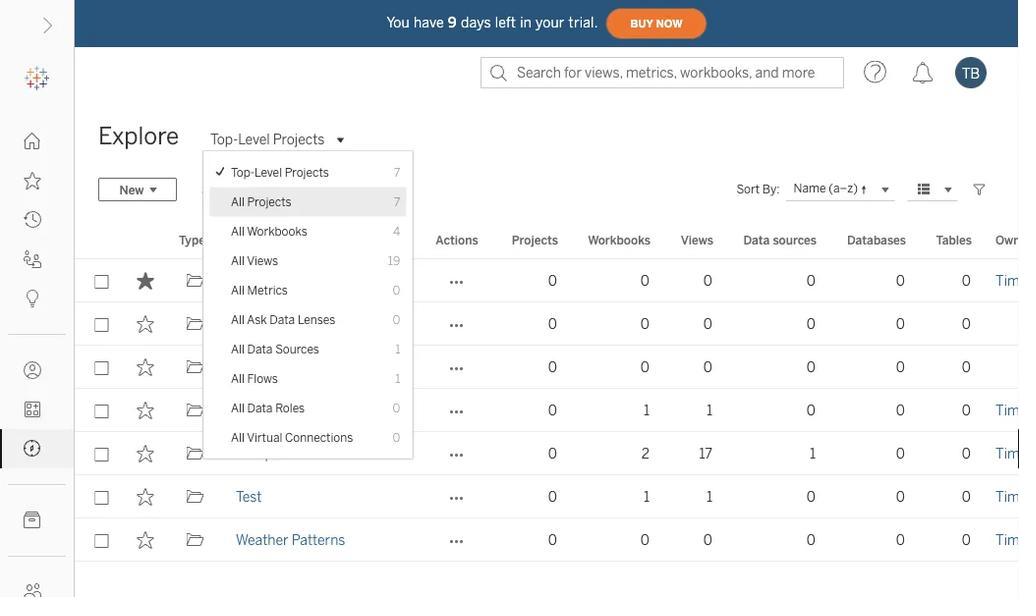 Task type: locate. For each thing, give the bounding box(es) containing it.
main navigation. press the up and down arrow keys to access links. element
[[0, 122, 74, 598]]

6 row from the top
[[75, 476, 1020, 519]]

1 project image from the top
[[186, 272, 204, 290]]

1 vertical spatial level
[[255, 165, 282, 179]]

project image left samples 'link'
[[186, 445, 204, 463]]

cell for default
[[984, 303, 1020, 346]]

all left metrics
[[231, 283, 245, 297]]

virtual
[[247, 431, 282, 445]]

menu
[[204, 152, 412, 458]]

0 horizontal spatial project
[[236, 403, 281, 419]]

projects down the top-level projects popup button
[[285, 165, 329, 179]]

tim for a
[[996, 403, 1020, 419]]

grid
[[75, 222, 1020, 598]]

flows
[[247, 372, 278, 386]]

1 vertical spatial project
[[236, 403, 281, 419]]

a
[[283, 403, 293, 419]]

all inside select all button
[[240, 183, 254, 197]]

project image
[[186, 272, 204, 290], [186, 445, 204, 463], [186, 489, 204, 506]]

views
[[681, 233, 714, 247], [247, 254, 278, 268]]

level up all projects
[[255, 165, 282, 179]]

all for all flows
[[231, 372, 245, 386]]

have
[[414, 15, 444, 31]]

row containing weather patterns
[[75, 519, 1020, 562]]

views inside grid
[[681, 233, 714, 247]]

0 vertical spatial project
[[384, 359, 429, 376]]

ask
[[247, 313, 267, 327]]

0 vertical spatial 7
[[394, 165, 400, 179]]

top-level projects
[[210, 132, 325, 148], [231, 165, 329, 179]]

1 vertical spatial views
[[247, 254, 278, 268]]

1 vertical spatial project image
[[186, 445, 204, 463]]

2 project image from the top
[[186, 445, 204, 463]]

19
[[388, 254, 400, 268]]

shared with me image
[[24, 251, 41, 268]]

tim link
[[996, 260, 1020, 303], [996, 389, 1020, 433], [996, 433, 1020, 476], [996, 476, 1020, 519], [996, 519, 1020, 562]]

5 row from the top
[[75, 433, 1020, 476]]

1 project image from the top
[[186, 316, 204, 333]]

1
[[395, 342, 400, 356], [395, 372, 400, 386], [644, 403, 650, 419], [707, 403, 713, 419], [810, 446, 816, 462], [644, 489, 650, 505], [707, 489, 713, 505]]

top-level projects up all projects
[[210, 132, 325, 148]]

3 project image from the top
[[186, 402, 204, 420]]

test link
[[236, 476, 262, 519]]

7 row from the top
[[75, 519, 1020, 562]]

workbooks
[[247, 224, 307, 238], [588, 233, 651, 247]]

1 cell from the top
[[984, 303, 1020, 346]]

tim
[[996, 273, 1020, 289], [996, 403, 1020, 419], [996, 446, 1020, 462], [996, 489, 1020, 505], [996, 532, 1020, 549]]

5 tim link from the top
[[996, 519, 1020, 562]]

2 project image from the top
[[186, 359, 204, 377]]

project up virtual
[[236, 403, 281, 419]]

4 project image from the top
[[186, 532, 204, 550]]

data right ask
[[270, 313, 295, 327]]

views left data sources at the right top
[[681, 233, 714, 247]]

3 tim link from the top
[[996, 433, 1020, 476]]

project image
[[186, 316, 204, 333], [186, 359, 204, 377], [186, 402, 204, 420], [186, 532, 204, 550]]

sources
[[275, 342, 319, 356]]

data left the sources
[[744, 233, 770, 247]]

project image for default
[[186, 316, 204, 333]]

2 tim link from the top
[[996, 389, 1020, 433]]

all workbooks
[[231, 224, 307, 238]]

data sources
[[744, 233, 817, 247]]

all for all workbooks
[[231, 224, 245, 238]]

left
[[495, 15, 516, 31]]

views inside menu
[[247, 254, 278, 268]]

all up all views
[[231, 224, 245, 238]]

current
[[236, 273, 285, 289]]

all for all virtual connections
[[231, 431, 245, 445]]

tim for data
[[996, 273, 1020, 289]]

7
[[394, 165, 400, 179], [394, 195, 400, 209]]

3 row from the top
[[75, 346, 1020, 389]]

4
[[393, 224, 400, 238]]

data for set
[[288, 273, 317, 289]]

0 vertical spatial level
[[238, 132, 270, 148]]

1 horizontal spatial workbooks
[[588, 233, 651, 247]]

row
[[75, 260, 1020, 303], [75, 303, 1020, 346], [75, 346, 1020, 389], [75, 389, 1020, 433], [75, 433, 1020, 476], [75, 476, 1020, 519], [75, 519, 1020, 562]]

all
[[240, 183, 254, 197], [231, 195, 245, 209], [231, 224, 245, 238], [231, 254, 245, 268], [231, 283, 245, 297], [231, 313, 245, 327], [231, 342, 245, 356], [231, 372, 245, 386], [231, 401, 245, 415], [231, 431, 245, 445]]

all down name
[[231, 254, 245, 268]]

all projects
[[231, 195, 292, 209]]

top-level projects inside popup button
[[210, 132, 325, 148]]

all up name
[[231, 195, 245, 209]]

row containing default
[[75, 303, 1020, 346]]

1 tim link from the top
[[996, 260, 1020, 303]]

project image left test link
[[186, 489, 204, 506]]

row containing test
[[75, 476, 1020, 519]]

personal space image
[[24, 362, 41, 379]]

new
[[119, 183, 144, 197]]

1 vertical spatial top-
[[231, 165, 255, 179]]

data for roles
[[247, 401, 273, 415]]

1 7 from the top
[[394, 165, 400, 179]]

0 vertical spatial top-
[[210, 132, 238, 148]]

row containing current data set
[[75, 260, 1020, 303]]

project a
[[236, 403, 293, 419]]

external assets image
[[24, 512, 41, 530]]

project
[[384, 359, 429, 376], [236, 403, 281, 419]]

buy
[[631, 17, 654, 30]]

level inside the top-level projects popup button
[[238, 132, 270, 148]]

project image for current data set
[[186, 272, 204, 290]]

set
[[320, 273, 342, 289]]

2 row from the top
[[75, 303, 1020, 346]]

by:
[[763, 182, 780, 197]]

all flows
[[231, 372, 278, 386]]

all right select
[[240, 183, 254, 197]]

navigation panel element
[[0, 59, 74, 598]]

project image left project a link at the left bottom
[[186, 402, 204, 420]]

data left set
[[288, 273, 317, 289]]

all left virtual
[[231, 431, 245, 445]]

project image for external assets default project
[[186, 359, 204, 377]]

data left a
[[247, 401, 273, 415]]

data inside row group
[[288, 273, 317, 289]]

tim link for patterns
[[996, 519, 1020, 562]]

you have 9 days left in your trial.
[[387, 15, 598, 31]]

sort by:
[[737, 182, 780, 197]]

1 vertical spatial 7
[[394, 195, 400, 209]]

recommendations image
[[24, 290, 41, 308]]

row group
[[75, 260, 1020, 562]]

3 project image from the top
[[186, 489, 204, 506]]

top-
[[210, 132, 238, 148], [231, 165, 255, 179]]

roles
[[275, 401, 305, 415]]

projects right actions
[[512, 233, 558, 247]]

buy now
[[631, 17, 683, 30]]

checkbox item containing all projects
[[209, 187, 406, 217]]

2 cell from the top
[[984, 346, 1020, 389]]

5 tim from the top
[[996, 532, 1020, 549]]

1 tim from the top
[[996, 273, 1020, 289]]

projects up all projects
[[273, 132, 325, 148]]

days
[[461, 15, 491, 31]]

row containing external assets default project
[[75, 346, 1020, 389]]

all ask data lenses
[[231, 313, 335, 327]]

all down all flows
[[231, 401, 245, 415]]

grid containing current data set
[[75, 222, 1020, 598]]

views up current
[[247, 254, 278, 268]]

checkbox item
[[209, 187, 406, 217]]

projects
[[273, 132, 325, 148], [285, 165, 329, 179], [247, 195, 292, 209], [512, 233, 558, 247]]

menu containing top-level projects
[[204, 152, 412, 458]]

project image left all flows
[[186, 359, 204, 377]]

4 tim from the top
[[996, 489, 1020, 505]]

cell
[[984, 303, 1020, 346], [984, 346, 1020, 389]]

level up select all button
[[238, 132, 270, 148]]

project image down type
[[186, 272, 204, 290]]

all left ask
[[231, 313, 245, 327]]

1 row from the top
[[75, 260, 1020, 303]]

cell for external assets default project
[[984, 346, 1020, 389]]

all left "flows"
[[231, 372, 245, 386]]

1 horizontal spatial views
[[681, 233, 714, 247]]

project right default
[[384, 359, 429, 376]]

external assets default project
[[236, 359, 429, 376]]

external
[[236, 359, 288, 376]]

project image left ask
[[186, 316, 204, 333]]

0 horizontal spatial views
[[247, 254, 278, 268]]

all up external
[[231, 342, 245, 356]]

all inside checkbox item
[[231, 195, 245, 209]]

explore image
[[24, 440, 41, 458]]

tim link for a
[[996, 389, 1020, 433]]

all views
[[231, 254, 278, 268]]

actions
[[436, 233, 478, 247]]

select all
[[202, 183, 254, 197]]

row containing project a
[[75, 389, 1020, 433]]

level
[[238, 132, 270, 148], [255, 165, 282, 179]]

0 vertical spatial project image
[[186, 272, 204, 290]]

2 7 from the top
[[394, 195, 400, 209]]

2 tim from the top
[[996, 403, 1020, 419]]

0
[[548, 273, 557, 289], [641, 273, 650, 289], [704, 273, 713, 289], [807, 273, 816, 289], [896, 273, 905, 289], [962, 273, 971, 289], [393, 283, 400, 297], [393, 313, 400, 327], [548, 316, 557, 332], [641, 316, 650, 332], [704, 316, 713, 332], [807, 316, 816, 332], [896, 316, 905, 332], [962, 316, 971, 332], [548, 359, 557, 376], [641, 359, 650, 376], [704, 359, 713, 376], [807, 359, 816, 376], [896, 359, 905, 376], [962, 359, 971, 376], [393, 401, 400, 415], [548, 403, 557, 419], [807, 403, 816, 419], [896, 403, 905, 419], [962, 403, 971, 419], [393, 431, 400, 445], [548, 446, 557, 462], [896, 446, 905, 462], [962, 446, 971, 462], [548, 489, 557, 505], [807, 489, 816, 505], [896, 489, 905, 505], [962, 489, 971, 505], [548, 532, 557, 549], [641, 532, 650, 549], [704, 532, 713, 549], [807, 532, 816, 549], [896, 532, 905, 549], [962, 532, 971, 549]]

0 vertical spatial views
[[681, 233, 714, 247]]

2 vertical spatial project image
[[186, 489, 204, 506]]

top-level projects down the top-level projects popup button
[[231, 165, 329, 179]]

current data set link
[[236, 260, 342, 303]]

patterns
[[292, 532, 345, 549]]

17
[[700, 446, 713, 462]]

data up external
[[247, 342, 273, 356]]

data
[[744, 233, 770, 247], [288, 273, 317, 289], [270, 313, 295, 327], [247, 342, 273, 356], [247, 401, 273, 415]]

project image left weather
[[186, 532, 204, 550]]

0 vertical spatial top-level projects
[[210, 132, 325, 148]]

4 row from the top
[[75, 389, 1020, 433]]



Task type: vqa. For each thing, say whether or not it's contained in the screenshot.


Task type: describe. For each thing, give the bounding box(es) containing it.
recents image
[[24, 211, 41, 229]]

select
[[202, 183, 237, 197]]

weather patterns link
[[236, 519, 345, 562]]

new button
[[98, 178, 177, 202]]

projects up all workbooks
[[247, 195, 292, 209]]

row containing samples
[[75, 433, 1020, 476]]

all for all projects
[[231, 195, 245, 209]]

test
[[236, 489, 262, 505]]

row group containing current data set
[[75, 260, 1020, 562]]

users image
[[24, 584, 41, 598]]

data for sources
[[247, 342, 273, 356]]

home image
[[24, 133, 41, 150]]

connections
[[285, 431, 353, 445]]

1 vertical spatial top-level projects
[[231, 165, 329, 179]]

projects inside popup button
[[273, 132, 325, 148]]

all data roles
[[231, 401, 305, 415]]

project image for samples
[[186, 445, 204, 463]]

databases
[[847, 233, 906, 247]]

all virtual connections
[[231, 431, 353, 445]]

current data set
[[236, 273, 342, 289]]

sources
[[773, 233, 817, 247]]

project a link
[[236, 389, 293, 433]]

lenses
[[298, 313, 335, 327]]

name
[[236, 233, 269, 247]]

3 tim from the top
[[996, 446, 1020, 462]]

projects inside grid
[[512, 233, 558, 247]]

workbooks inside grid
[[588, 233, 651, 247]]

trial.
[[569, 15, 598, 31]]

collections image
[[24, 401, 41, 419]]

9
[[448, 15, 457, 31]]

top- inside the top-level projects popup button
[[210, 132, 238, 148]]

project image for project a
[[186, 402, 204, 420]]

all for all metrics
[[231, 283, 245, 297]]

sort
[[737, 182, 760, 197]]

external assets default project link
[[236, 346, 429, 389]]

type
[[179, 233, 205, 247]]

default link
[[236, 303, 280, 346]]

all for all views
[[231, 254, 245, 268]]

buy now button
[[606, 8, 707, 39]]

top-level projects button
[[203, 128, 350, 152]]

project image for test
[[186, 489, 204, 506]]

2
[[642, 446, 650, 462]]

all for all ask data lenses
[[231, 313, 245, 327]]

own
[[996, 233, 1020, 247]]

samples link
[[236, 433, 291, 476]]

all for all data sources
[[231, 342, 245, 356]]

all for all data roles
[[231, 401, 245, 415]]

weather
[[236, 532, 289, 549]]

0 horizontal spatial workbooks
[[247, 224, 307, 238]]

all data sources
[[231, 342, 319, 356]]

default
[[236, 316, 280, 332]]

tim link for data
[[996, 260, 1020, 303]]

tim for patterns
[[996, 532, 1020, 549]]

favorites image
[[24, 172, 41, 190]]

in
[[520, 15, 532, 31]]

explore
[[98, 122, 179, 150]]

tables
[[937, 233, 972, 247]]

1 horizontal spatial project
[[384, 359, 429, 376]]

now
[[656, 17, 683, 30]]

default
[[336, 359, 381, 376]]

4 tim link from the top
[[996, 476, 1020, 519]]

project image for weather patterns
[[186, 532, 204, 550]]

metrics
[[247, 283, 288, 297]]

you
[[387, 15, 410, 31]]

assets
[[290, 359, 333, 376]]

all metrics
[[231, 283, 288, 297]]

your
[[536, 15, 565, 31]]

samples
[[236, 446, 291, 462]]

select all button
[[189, 178, 267, 202]]

weather patterns
[[236, 532, 345, 549]]



